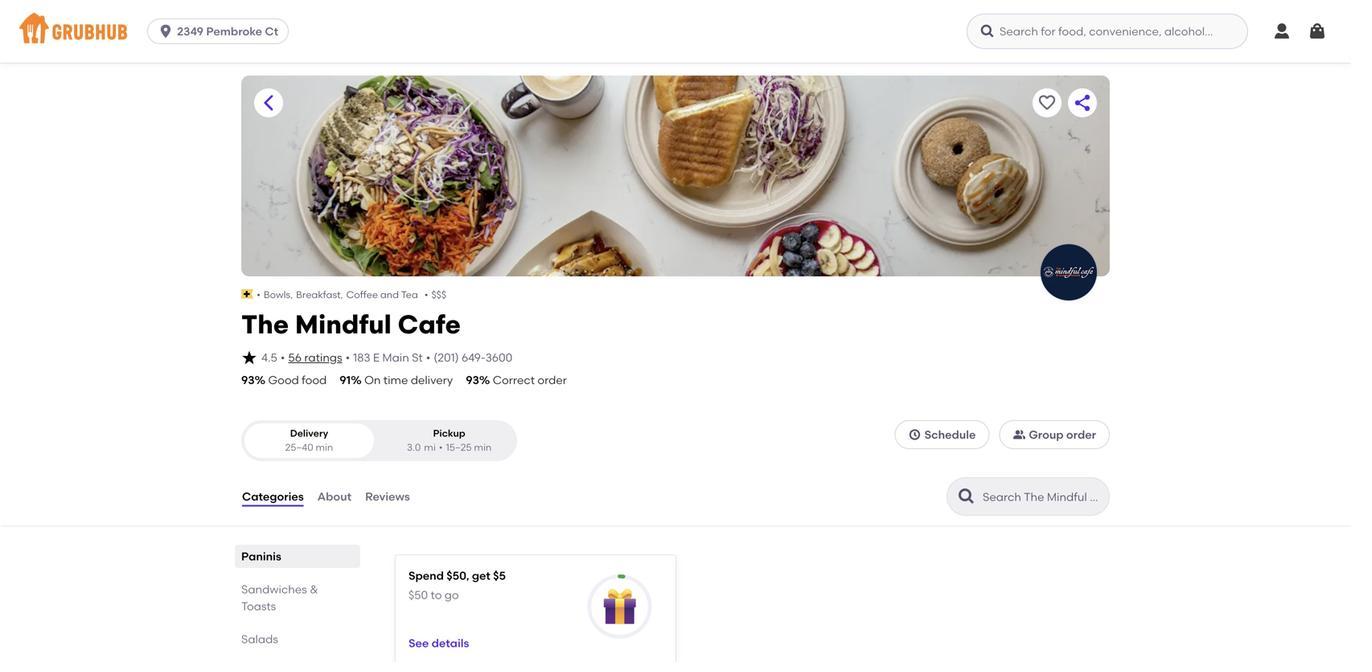 Task type: describe. For each thing, give the bounding box(es) containing it.
2349 pembroke ct
[[177, 25, 278, 38]]

spend $50, get $5 $50 to go
[[409, 569, 506, 602]]

the
[[241, 309, 289, 340]]

and
[[380, 289, 399, 301]]

cafe
[[398, 309, 461, 340]]

group order
[[1029, 428, 1096, 442]]

$5
[[493, 569, 506, 583]]

get
[[472, 569, 490, 583]]

see details
[[409, 637, 469, 651]]

see
[[409, 637, 429, 651]]

ratings
[[304, 351, 342, 365]]

order for correct order
[[538, 374, 567, 387]]

about button
[[317, 468, 352, 526]]

0 horizontal spatial svg image
[[980, 23, 996, 39]]

details
[[432, 637, 469, 651]]

save this restaurant image
[[1037, 93, 1057, 113]]

main navigation navigation
[[0, 0, 1351, 63]]

3.0
[[407, 442, 421, 454]]

schedule button
[[895, 421, 989, 450]]

2 horizontal spatial svg image
[[1308, 22, 1327, 41]]

$$$
[[431, 289, 446, 301]]

3600
[[486, 351, 512, 365]]

svg image for schedule
[[909, 429, 921, 442]]

min inside pickup 3.0 mi • 15–25 min
[[474, 442, 492, 454]]

svg image for 2349 pembroke ct
[[158, 23, 174, 39]]

paninis
[[241, 550, 281, 564]]

coffee
[[346, 289, 378, 301]]

• inside pickup 3.0 mi • 15–25 min
[[439, 442, 443, 454]]

(201)
[[434, 351, 459, 365]]

search icon image
[[957, 487, 976, 507]]

correct order
[[493, 374, 567, 387]]

main
[[382, 351, 409, 365]]

183
[[353, 351, 370, 365]]

order for group order
[[1066, 428, 1096, 442]]

&
[[310, 583, 318, 597]]

mindful
[[295, 309, 392, 340]]

about
[[317, 490, 352, 504]]

st
[[412, 351, 423, 365]]

• left 56
[[281, 351, 285, 365]]

Search The Mindful Cafe search field
[[981, 490, 1104, 505]]

delivery
[[411, 374, 453, 387]]

time
[[383, 374, 408, 387]]

56
[[288, 351, 302, 365]]

• left $$$
[[424, 289, 428, 301]]

• right subscription pass image
[[257, 289, 260, 301]]

tea
[[401, 289, 418, 301]]

reward icon image
[[602, 589, 637, 625]]

people icon image
[[1013, 429, 1026, 442]]

toasts
[[241, 600, 276, 614]]

reviews button
[[364, 468, 411, 526]]

spend
[[409, 569, 444, 583]]

2349
[[177, 25, 203, 38]]

breakfast,
[[296, 289, 343, 301]]

save this restaurant button
[[1033, 88, 1062, 117]]

go
[[445, 589, 459, 602]]

25–40
[[285, 442, 313, 454]]

to
[[431, 589, 442, 602]]



Task type: vqa. For each thing, say whether or not it's contained in the screenshot.
4 Stars and Up
no



Task type: locate. For each thing, give the bounding box(es) containing it.
delivery
[[290, 428, 328, 440]]

svg image left 2349
[[158, 23, 174, 39]]

1 min from the left
[[316, 442, 333, 454]]

order inside group order button
[[1066, 428, 1096, 442]]

2 horizontal spatial svg image
[[909, 429, 921, 442]]

93 for correct order
[[466, 374, 479, 387]]

min
[[316, 442, 333, 454], [474, 442, 492, 454]]

$50,
[[447, 569, 469, 583]]

Search for food, convenience, alcohol... search field
[[967, 14, 1248, 49]]

sandwiches
[[241, 583, 307, 597]]

group order button
[[999, 421, 1110, 450]]

0 horizontal spatial min
[[316, 442, 333, 454]]

caret left icon image
[[259, 93, 278, 113]]

• right st
[[426, 351, 430, 365]]

$50
[[409, 589, 428, 602]]

option group
[[241, 421, 517, 462]]

1 horizontal spatial svg image
[[1272, 22, 1292, 41]]

2 min from the left
[[474, 442, 492, 454]]

reviews
[[365, 490, 410, 504]]

min inside delivery 25–40 min
[[316, 442, 333, 454]]

93 left good
[[241, 374, 255, 387]]

2 vertical spatial svg image
[[909, 429, 921, 442]]

order
[[538, 374, 567, 387], [1066, 428, 1096, 442]]

sandwiches & toasts
[[241, 583, 318, 614]]

categories button
[[241, 468, 305, 526]]

ct
[[265, 25, 278, 38]]

0 vertical spatial svg image
[[158, 23, 174, 39]]

• right mi
[[439, 442, 443, 454]]

min right 15–25
[[474, 442, 492, 454]]

2 93 from the left
[[466, 374, 479, 387]]

good food
[[268, 374, 327, 387]]

15–25
[[446, 442, 472, 454]]

91
[[340, 374, 351, 387]]

• 183 e main st • (201) 649-3600
[[345, 351, 512, 365]]

1 horizontal spatial 93
[[466, 374, 479, 387]]

salads
[[241, 633, 278, 647]]

schedule
[[925, 428, 976, 442]]

svg image
[[158, 23, 174, 39], [241, 350, 257, 366], [909, 429, 921, 442]]

svg image inside the 2349 pembroke ct button
[[158, 23, 174, 39]]

categories
[[242, 490, 304, 504]]

order right group
[[1066, 428, 1096, 442]]

share icon image
[[1073, 93, 1092, 113]]

649-
[[462, 351, 486, 365]]

mi
[[424, 442, 436, 454]]

min down delivery
[[316, 442, 333, 454]]

• bowls, breakfast, coffee and tea • $$$
[[257, 289, 446, 301]]

svg image left schedule
[[909, 429, 921, 442]]

pickup 3.0 mi • 15–25 min
[[407, 428, 492, 454]]

2349 pembroke ct button
[[147, 18, 295, 44]]

93
[[241, 374, 255, 387], [466, 374, 479, 387]]

good
[[268, 374, 299, 387]]

on
[[364, 374, 381, 387]]

pickup
[[433, 428, 465, 440]]

93 for good food
[[241, 374, 255, 387]]

•
[[257, 289, 260, 301], [424, 289, 428, 301], [281, 351, 285, 365], [345, 351, 350, 365], [426, 351, 430, 365], [439, 442, 443, 454]]

the mindful cafe
[[241, 309, 461, 340]]

food
[[302, 374, 327, 387]]

1 horizontal spatial order
[[1066, 428, 1096, 442]]

svg image
[[1272, 22, 1292, 41], [1308, 22, 1327, 41], [980, 23, 996, 39]]

• left 183
[[345, 351, 350, 365]]

order right correct
[[538, 374, 567, 387]]

0 horizontal spatial svg image
[[158, 23, 174, 39]]

1 vertical spatial order
[[1066, 428, 1096, 442]]

svg image inside the schedule 'button'
[[909, 429, 921, 442]]

svg image left 4.5
[[241, 350, 257, 366]]

0 horizontal spatial 93
[[241, 374, 255, 387]]

4.5
[[261, 351, 277, 365]]

4.5 • 56 ratings
[[261, 351, 342, 365]]

e
[[373, 351, 380, 365]]

1 horizontal spatial svg image
[[241, 350, 257, 366]]

option group containing delivery 25–40 min
[[241, 421, 517, 462]]

group
[[1029, 428, 1064, 442]]

on time delivery
[[364, 374, 453, 387]]

subscription pass image
[[241, 290, 253, 299]]

bowls,
[[264, 289, 293, 301]]

1 93 from the left
[[241, 374, 255, 387]]

93 down 649-
[[466, 374, 479, 387]]

see details button
[[409, 629, 469, 658]]

delivery 25–40 min
[[285, 428, 333, 454]]

0 horizontal spatial order
[[538, 374, 567, 387]]

1 vertical spatial svg image
[[241, 350, 257, 366]]

correct
[[493, 374, 535, 387]]

1 horizontal spatial min
[[474, 442, 492, 454]]

0 vertical spatial order
[[538, 374, 567, 387]]

pembroke
[[206, 25, 262, 38]]



